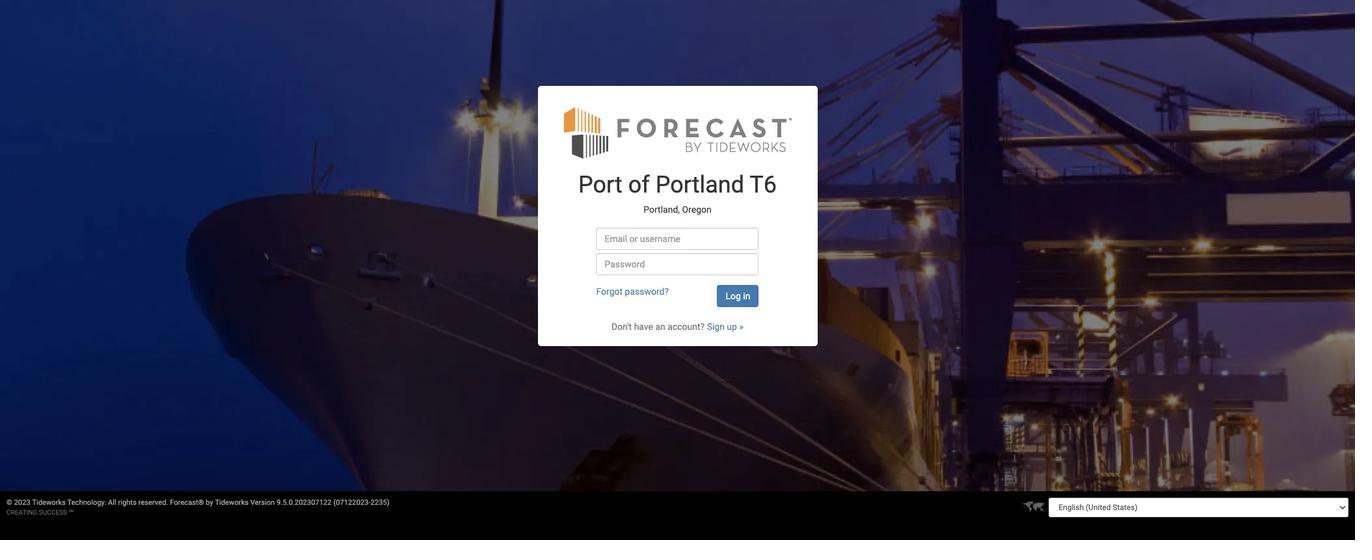 Task type: vqa. For each thing, say whether or not it's contained in the screenshot.
top is
no



Task type: describe. For each thing, give the bounding box(es) containing it.
9.5.0.202307122
[[277, 498, 332, 507]]

forgot password? link
[[596, 286, 669, 297]]

forecast® by tideworks image
[[564, 105, 792, 159]]

(07122023-
[[333, 498, 371, 507]]

℠
[[69, 509, 74, 516]]

creating
[[7, 509, 37, 516]]

log
[[726, 291, 741, 301]]

have
[[634, 321, 653, 332]]

all
[[108, 498, 116, 507]]

©
[[7, 498, 12, 507]]

success
[[39, 509, 67, 516]]

in
[[743, 291, 751, 301]]

account?
[[668, 321, 705, 332]]

1 tideworks from the left
[[32, 498, 66, 507]]

forgot
[[596, 286, 623, 297]]

oregon
[[682, 204, 712, 214]]

version
[[250, 498, 275, 507]]

portland,
[[644, 204, 680, 214]]

don't
[[612, 321, 632, 332]]

password?
[[625, 286, 669, 297]]

2023
[[14, 498, 30, 507]]

by
[[206, 498, 213, 507]]

port of portland t6 portland, oregon
[[578, 171, 777, 214]]

2235)
[[371, 498, 390, 507]]

portland
[[656, 171, 744, 198]]

up
[[727, 321, 737, 332]]

sign
[[707, 321, 725, 332]]

log in button
[[717, 285, 759, 307]]

an
[[656, 321, 666, 332]]

Email or username text field
[[596, 228, 759, 250]]

© 2023 tideworks technology. all rights reserved. forecast® by tideworks version 9.5.0.202307122 (07122023-2235) creating success ℠
[[7, 498, 390, 516]]



Task type: locate. For each thing, give the bounding box(es) containing it.
forecast®
[[170, 498, 204, 507]]

forgot password? log in
[[596, 286, 751, 301]]

tideworks
[[32, 498, 66, 507], [215, 498, 249, 507]]

don't have an account? sign up »
[[612, 321, 744, 332]]

0 horizontal spatial tideworks
[[32, 498, 66, 507]]

technology.
[[67, 498, 106, 507]]

»
[[739, 321, 744, 332]]

2 tideworks from the left
[[215, 498, 249, 507]]

reserved.
[[138, 498, 168, 507]]

tideworks right by
[[215, 498, 249, 507]]

Password password field
[[596, 253, 759, 275]]

tideworks up success
[[32, 498, 66, 507]]

of
[[628, 171, 650, 198]]

rights
[[118, 498, 137, 507]]

sign up » link
[[707, 321, 744, 332]]

port
[[578, 171, 623, 198]]

t6
[[750, 171, 777, 198]]

1 horizontal spatial tideworks
[[215, 498, 249, 507]]



